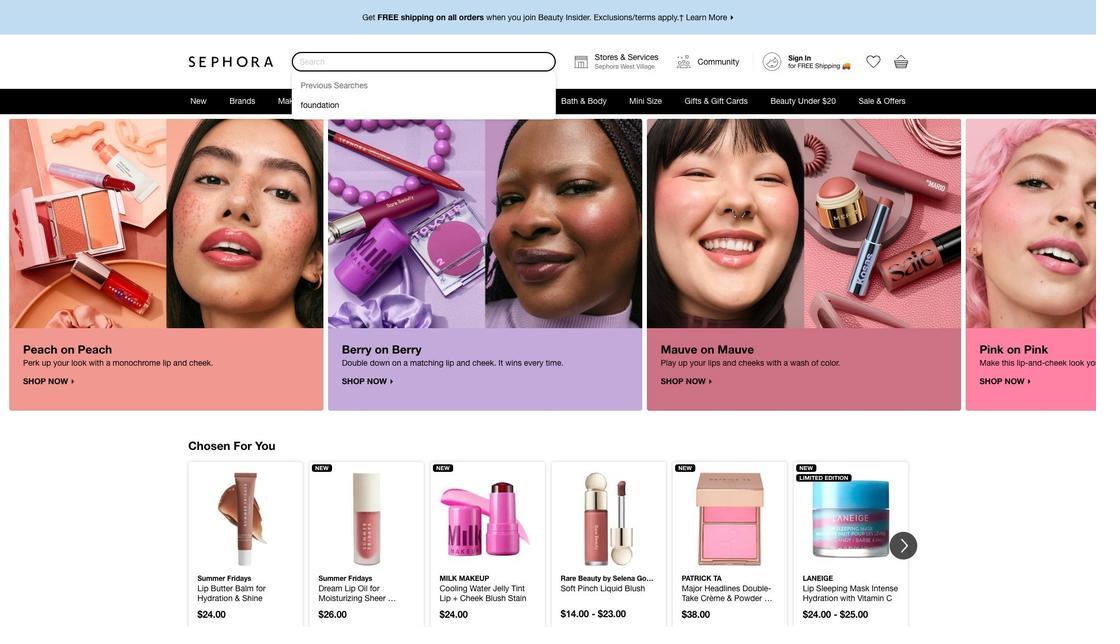 Task type: describe. For each thing, give the bounding box(es) containing it.
patrick ta - major headlines double-take crème & powder blush duo image
[[682, 472, 778, 567]]

laneige - lip sleeping mask intense hydration with vitamin c image
[[804, 472, 899, 567]]

summer fridays - dream lip oil for moisturizing sheer coverage image
[[319, 472, 415, 567]]

summer fridays - lip butter balm for hydration & shine image
[[198, 472, 293, 567]]

milk makeup - cooling water jelly tint lip + cheek blush stain image
[[440, 472, 536, 567]]



Task type: vqa. For each thing, say whether or not it's contained in the screenshot.
stores
no



Task type: locate. For each thing, give the bounding box(es) containing it.
Search search field
[[293, 53, 555, 70]]

rare beauty by selena gomez - soft pinch liquid blush image
[[561, 472, 657, 567]]

None search field
[[292, 52, 556, 119]]

sephora homepage image
[[188, 56, 273, 68]]

go to basket image
[[895, 55, 909, 69]]

list box
[[292, 72, 556, 119]]

None field
[[292, 52, 556, 72]]



